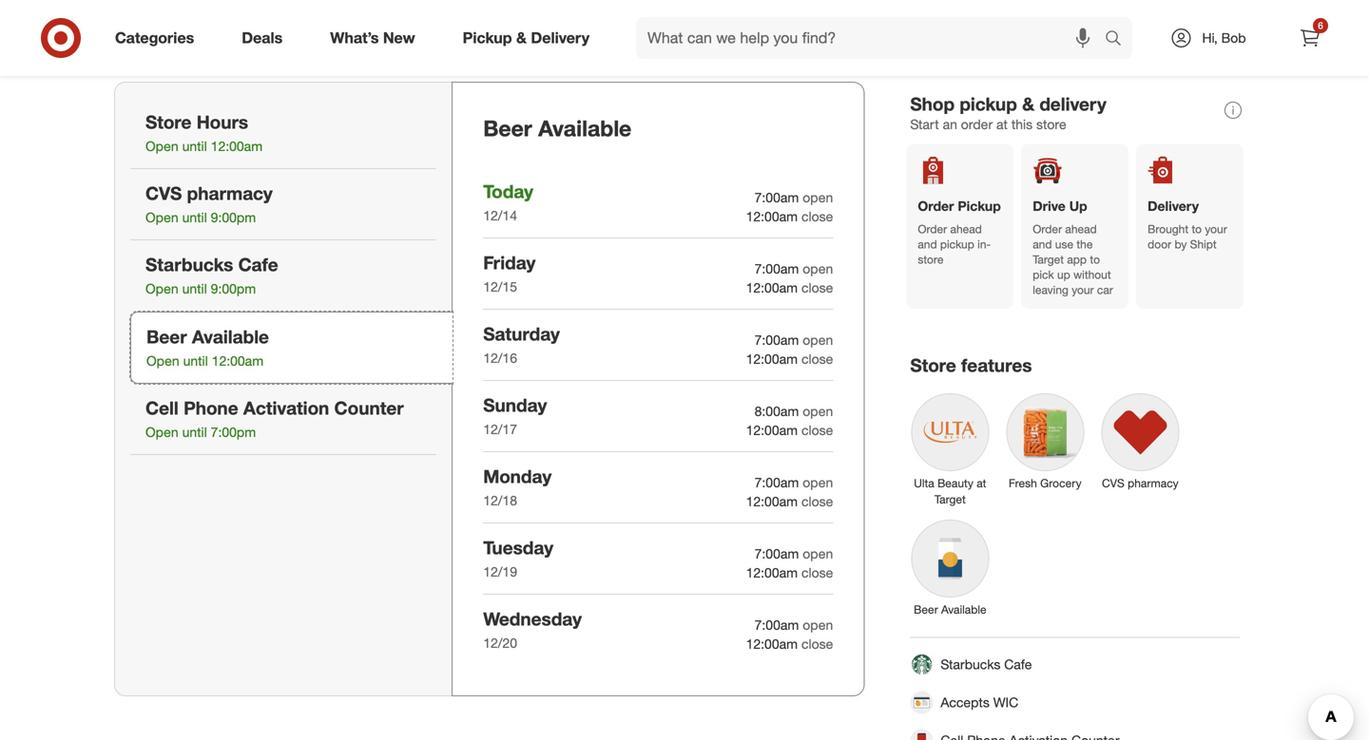 Task type: locate. For each thing, give the bounding box(es) containing it.
12:00am inside beer available open until 12:00am
[[212, 353, 264, 370]]

until down phone
[[182, 424, 207, 441]]

7:00am open 12:00am close for friday
[[746, 261, 834, 296]]

0 horizontal spatial store
[[918, 253, 944, 267]]

2 open from the top
[[803, 261, 834, 277]]

3 close from the top
[[802, 351, 834, 368]]

open inside starbucks cafe open until 9:00pm
[[146, 281, 179, 297]]

open
[[146, 138, 179, 155], [146, 209, 179, 226], [146, 281, 179, 297], [146, 353, 179, 370], [146, 424, 179, 441]]

1 horizontal spatial pharmacy
[[1128, 476, 1179, 491]]

7:00am open 12:00am close
[[746, 189, 834, 225], [746, 261, 834, 296], [746, 332, 834, 368], [746, 475, 834, 510], [746, 546, 834, 582], [746, 617, 834, 653]]

12:00am for today
[[746, 208, 798, 225]]

0 horizontal spatial target
[[935, 493, 966, 507]]

at left this
[[997, 116, 1008, 133]]

open inside cvs pharmacy open until 9:00pm
[[146, 209, 179, 226]]

0 horizontal spatial and
[[918, 237, 937, 252]]

0 horizontal spatial starbucks
[[146, 254, 233, 276]]

5 7:00am from the top
[[755, 546, 799, 563]]

store for store hours open until 12:00am
[[146, 111, 192, 133]]

0 vertical spatial &
[[517, 29, 527, 47]]

1 ahead from the left
[[951, 222, 982, 237]]

friday
[[483, 252, 536, 274]]

open for cvs pharmacy
[[146, 209, 179, 226]]

open up beer available open until 12:00am
[[146, 281, 179, 297]]

pickup inside pickup & delivery link
[[463, 29, 512, 47]]

0 vertical spatial target
[[1033, 253, 1064, 267]]

open for wednesday
[[803, 617, 834, 634]]

0 vertical spatial 9:00pm
[[211, 209, 256, 226]]

target inside ulta beauty at target
[[935, 493, 966, 507]]

delivery
[[531, 29, 590, 47], [1148, 198, 1199, 215]]

target
[[1033, 253, 1064, 267], [935, 493, 966, 507]]

4 7:00am from the top
[[755, 475, 799, 491]]

cvs pharmacy link
[[1093, 385, 1188, 496]]

open for friday
[[803, 261, 834, 277]]

1 vertical spatial beer
[[146, 326, 187, 348]]

target up pick
[[1033, 253, 1064, 267]]

1 vertical spatial delivery
[[1148, 198, 1199, 215]]

store inside store hours open until 12:00am
[[146, 111, 192, 133]]

0 vertical spatial beer
[[483, 115, 532, 142]]

cvs inside cvs pharmacy open until 9:00pm
[[146, 183, 182, 205]]

saturday 12/16
[[483, 323, 560, 367]]

open for store hours
[[146, 138, 179, 155]]

until down hours at the top
[[182, 138, 207, 155]]

9:00pm up beer available open until 12:00am
[[211, 281, 256, 297]]

0 horizontal spatial cvs
[[146, 183, 182, 205]]

open up 'cell' at the left
[[146, 353, 179, 370]]

pickup inside shop pickup & delivery start an order at this store
[[960, 93, 1018, 115]]

7:00am open 12:00am close for tuesday
[[746, 546, 834, 582]]

pickup inside order pickup order ahead and pickup in- store
[[958, 198, 1001, 215]]

open inside beer available open until 12:00am
[[146, 353, 179, 370]]

pickup
[[960, 93, 1018, 115], [941, 237, 975, 252]]

3 open from the top
[[803, 332, 834, 349]]

6 7:00am from the top
[[755, 617, 799, 634]]

and inside order pickup order ahead and pickup in- store
[[918, 237, 937, 252]]

beer available up today
[[483, 115, 632, 142]]

2 vertical spatial available
[[942, 603, 987, 618]]

open for monday
[[803, 475, 834, 491]]

1 vertical spatial your
[[1072, 283, 1094, 297]]

ahead
[[951, 222, 982, 237], [1066, 222, 1097, 237]]

and for order
[[918, 237, 937, 252]]

2 ahead from the left
[[1066, 222, 1097, 237]]

7:00am open 12:00am close for today
[[746, 189, 834, 225]]

close for wednesday
[[802, 636, 834, 653]]

starbucks up accepts
[[941, 657, 1001, 673]]

drive up order ahead and use the target app to pick up without leaving your car
[[1033, 198, 1114, 297]]

to up without
[[1090, 253, 1101, 267]]

1 vertical spatial store
[[918, 253, 944, 267]]

open inside 8:00am open 12:00am close
[[803, 403, 834, 420]]

order
[[918, 198, 954, 215], [918, 222, 948, 237], [1033, 222, 1063, 237]]

1 horizontal spatial cafe
[[1005, 657, 1032, 673]]

1 horizontal spatial your
[[1206, 222, 1228, 237]]

hi, bob
[[1203, 29, 1247, 46]]

cafe for starbucks cafe open until 9:00pm
[[238, 254, 278, 276]]

cvs for cvs pharmacy
[[1102, 476, 1125, 491]]

1 horizontal spatial ahead
[[1066, 222, 1097, 237]]

1 horizontal spatial at
[[997, 116, 1008, 133]]

12:00am for tuesday
[[746, 565, 798, 582]]

What can we help you find? suggestions appear below search field
[[636, 17, 1110, 59]]

sunday
[[483, 395, 547, 417]]

target inside drive up order ahead and use the target app to pick up without leaving your car
[[1033, 253, 1064, 267]]

1 horizontal spatial to
[[1192, 222, 1202, 237]]

beer available up starbucks cafe
[[914, 603, 987, 618]]

1 vertical spatial &
[[1023, 93, 1035, 115]]

store left features
[[911, 355, 957, 377]]

1 horizontal spatial cvs
[[1102, 476, 1125, 491]]

door
[[1148, 237, 1172, 252]]

1 vertical spatial cafe
[[1005, 657, 1032, 673]]

1 vertical spatial available
[[192, 326, 269, 348]]

0 vertical spatial beer available
[[483, 115, 632, 142]]

1 vertical spatial to
[[1090, 253, 1101, 267]]

0 horizontal spatial beer available
[[483, 115, 632, 142]]

1 vertical spatial store
[[911, 355, 957, 377]]

0 vertical spatial store
[[146, 111, 192, 133]]

up
[[1070, 198, 1088, 215]]

close for sunday
[[802, 422, 834, 439]]

store inside shop pickup & delivery start an order at this store
[[1037, 116, 1067, 133]]

0 vertical spatial your
[[1206, 222, 1228, 237]]

1 vertical spatial target
[[935, 493, 966, 507]]

close
[[802, 208, 834, 225], [802, 280, 834, 296], [802, 351, 834, 368], [802, 422, 834, 439], [802, 494, 834, 510], [802, 565, 834, 582], [802, 636, 834, 653]]

ahead inside drive up order ahead and use the target app to pick up without leaving your car
[[1066, 222, 1097, 237]]

&
[[517, 29, 527, 47], [1023, 93, 1035, 115]]

1 vertical spatial pickup
[[941, 237, 975, 252]]

7 close from the top
[[802, 636, 834, 653]]

1 vertical spatial cvs
[[1102, 476, 1125, 491]]

pharmacy inside cvs pharmacy open until 9:00pm
[[187, 183, 273, 205]]

1 horizontal spatial store
[[1037, 116, 1067, 133]]

pickup up the order
[[960, 93, 1018, 115]]

12/16
[[483, 350, 517, 367]]

until up beer available open until 12:00am
[[182, 281, 207, 297]]

cafe up wic
[[1005, 657, 1032, 673]]

9:00pm inside cvs pharmacy open until 9:00pm
[[211, 209, 256, 226]]

starbucks inside starbucks cafe open until 9:00pm
[[146, 254, 233, 276]]

2 horizontal spatial beer
[[914, 603, 939, 618]]

pick
[[1033, 268, 1055, 282]]

5 close from the top
[[802, 494, 834, 510]]

to up shipt
[[1192, 222, 1202, 237]]

3 7:00am open 12:00am close from the top
[[746, 332, 834, 368]]

0 horizontal spatial delivery
[[531, 29, 590, 47]]

open for starbucks cafe
[[146, 281, 179, 297]]

9:00pm
[[211, 209, 256, 226], [211, 281, 256, 297]]

pickup right 'new'
[[463, 29, 512, 47]]

monday 12/18
[[483, 466, 552, 509]]

search button
[[1097, 17, 1142, 63]]

cvs for cvs pharmacy open until 9:00pm
[[146, 183, 182, 205]]

beer
[[483, 115, 532, 142], [146, 326, 187, 348], [914, 603, 939, 618]]

0 horizontal spatial ahead
[[951, 222, 982, 237]]

1 7:00am from the top
[[755, 189, 799, 206]]

1 and from the left
[[918, 237, 937, 252]]

0 vertical spatial cafe
[[238, 254, 278, 276]]

6 close from the top
[[802, 565, 834, 582]]

beer available
[[483, 115, 632, 142], [914, 603, 987, 618]]

until inside beer available open until 12:00am
[[183, 353, 208, 370]]

2 horizontal spatial available
[[942, 603, 987, 618]]

target down beauty
[[935, 493, 966, 507]]

1 horizontal spatial beer
[[483, 115, 532, 142]]

tuesday 12/19
[[483, 537, 554, 581]]

12:00am for friday
[[746, 280, 798, 296]]

until inside store hours open until 12:00am
[[182, 138, 207, 155]]

ahead up in-
[[951, 222, 982, 237]]

cafe down cvs pharmacy open until 9:00pm
[[238, 254, 278, 276]]

cvs down store hours open until 12:00am
[[146, 183, 182, 205]]

open for sunday
[[803, 403, 834, 420]]

until up phone
[[183, 353, 208, 370]]

today 12/14
[[483, 181, 534, 224]]

open for saturday
[[803, 332, 834, 349]]

close for today
[[802, 208, 834, 225]]

1 horizontal spatial target
[[1033, 253, 1064, 267]]

ahead up the
[[1066, 222, 1097, 237]]

until inside cvs pharmacy open until 9:00pm
[[182, 209, 207, 226]]

ulta beauty at target
[[914, 476, 987, 507]]

0 vertical spatial to
[[1192, 222, 1202, 237]]

12:00am
[[211, 138, 263, 155], [746, 208, 798, 225], [746, 280, 798, 296], [746, 351, 798, 368], [212, 353, 264, 370], [746, 422, 798, 439], [746, 494, 798, 510], [746, 565, 798, 582], [746, 636, 798, 653]]

and for drive
[[1033, 237, 1052, 252]]

starbucks cafe open until 9:00pm
[[146, 254, 278, 297]]

open inside store hours open until 12:00am
[[146, 138, 179, 155]]

4 7:00am open 12:00am close from the top
[[746, 475, 834, 510]]

and left use
[[1033, 237, 1052, 252]]

& inside shop pickup & delivery start an order at this store
[[1023, 93, 1035, 115]]

3 7:00am from the top
[[755, 332, 799, 349]]

pharmacy right grocery
[[1128, 476, 1179, 491]]

0 horizontal spatial store
[[146, 111, 192, 133]]

your down without
[[1072, 283, 1094, 297]]

0 vertical spatial available
[[538, 115, 632, 142]]

pharmacy down store hours open until 12:00am
[[187, 183, 273, 205]]

to inside drive up order ahead and use the target app to pick up without leaving your car
[[1090, 253, 1101, 267]]

starbucks cafe
[[941, 657, 1032, 673]]

up
[[1058, 268, 1071, 282]]

12:00am for saturday
[[746, 351, 798, 368]]

close inside 8:00am open 12:00am close
[[802, 422, 834, 439]]

until
[[182, 138, 207, 155], [182, 209, 207, 226], [182, 281, 207, 297], [183, 353, 208, 370], [182, 424, 207, 441]]

and left in-
[[918, 237, 937, 252]]

0 horizontal spatial &
[[517, 29, 527, 47]]

and inside drive up order ahead and use the target app to pick up without leaving your car
[[1033, 237, 1052, 252]]

7:00am for today
[[755, 189, 799, 206]]

available
[[538, 115, 632, 142], [192, 326, 269, 348], [942, 603, 987, 618]]

0 horizontal spatial pickup
[[463, 29, 512, 47]]

1 vertical spatial pickup
[[958, 198, 1001, 215]]

7:00am
[[755, 189, 799, 206], [755, 261, 799, 277], [755, 332, 799, 349], [755, 475, 799, 491], [755, 546, 799, 563], [755, 617, 799, 634]]

1 horizontal spatial pickup
[[958, 198, 1001, 215]]

fresh grocery
[[1009, 476, 1082, 491]]

1 horizontal spatial starbucks
[[941, 657, 1001, 673]]

and
[[918, 237, 937, 252], [1033, 237, 1052, 252]]

7:00am open 12:00am close for wednesday
[[746, 617, 834, 653]]

12:00am inside 8:00am open 12:00am close
[[746, 422, 798, 439]]

store
[[146, 111, 192, 133], [911, 355, 957, 377]]

drive
[[1033, 198, 1066, 215]]

open up cvs pharmacy open until 9:00pm
[[146, 138, 179, 155]]

4 close from the top
[[802, 422, 834, 439]]

12:00am for wednesday
[[746, 636, 798, 653]]

shipt
[[1191, 237, 1217, 252]]

0 vertical spatial starbucks
[[146, 254, 233, 276]]

store for store features
[[911, 355, 957, 377]]

0 horizontal spatial to
[[1090, 253, 1101, 267]]

1 horizontal spatial available
[[538, 115, 632, 142]]

open for tuesday
[[803, 546, 834, 563]]

beer available open until 12:00am
[[146, 326, 269, 370]]

1 vertical spatial starbucks
[[941, 657, 1001, 673]]

your up shipt
[[1206, 222, 1228, 237]]

your
[[1206, 222, 1228, 237], [1072, 283, 1094, 297]]

2 9:00pm from the top
[[211, 281, 256, 297]]

0 horizontal spatial at
[[977, 476, 987, 491]]

0 horizontal spatial pharmacy
[[187, 183, 273, 205]]

cvs pharmacy open until 9:00pm
[[146, 183, 273, 226]]

1 horizontal spatial delivery
[[1148, 198, 1199, 215]]

0 horizontal spatial cafe
[[238, 254, 278, 276]]

0 vertical spatial pickup
[[960, 93, 1018, 115]]

0 vertical spatial pharmacy
[[187, 183, 273, 205]]

7 open from the top
[[803, 617, 834, 634]]

bob
[[1222, 29, 1247, 46]]

0 horizontal spatial beer
[[146, 326, 187, 348]]

6 7:00am open 12:00am close from the top
[[746, 617, 834, 653]]

until up starbucks cafe open until 9:00pm
[[182, 209, 207, 226]]

open down 'cell' at the left
[[146, 424, 179, 441]]

2 and from the left
[[1033, 237, 1052, 252]]

1 open from the top
[[803, 189, 834, 206]]

to inside delivery brought to your door by shipt
[[1192, 222, 1202, 237]]

pickup left in-
[[941, 237, 975, 252]]

what's
[[330, 29, 379, 47]]

1 horizontal spatial and
[[1033, 237, 1052, 252]]

1 9:00pm from the top
[[211, 209, 256, 226]]

order inside drive up order ahead and use the target app to pick up without leaving your car
[[1033, 222, 1063, 237]]

2 7:00am open 12:00am close from the top
[[746, 261, 834, 296]]

cvs right grocery
[[1102, 476, 1125, 491]]

close for saturday
[[802, 351, 834, 368]]

1 horizontal spatial store
[[911, 355, 957, 377]]

until inside starbucks cafe open until 9:00pm
[[182, 281, 207, 297]]

0 vertical spatial at
[[997, 116, 1008, 133]]

1 close from the top
[[802, 208, 834, 225]]

categories
[[115, 29, 194, 47]]

cvs
[[146, 183, 182, 205], [1102, 476, 1125, 491]]

0 vertical spatial cvs
[[146, 183, 182, 205]]

cafe
[[238, 254, 278, 276], [1005, 657, 1032, 673]]

1 vertical spatial beer available
[[914, 603, 987, 618]]

2 7:00am from the top
[[755, 261, 799, 277]]

at
[[997, 116, 1008, 133], [977, 476, 987, 491]]

0 vertical spatial store
[[1037, 116, 1067, 133]]

use
[[1056, 237, 1074, 252]]

starbucks down cvs pharmacy open until 9:00pm
[[146, 254, 233, 276]]

until for starbucks
[[182, 281, 207, 297]]

1 vertical spatial at
[[977, 476, 987, 491]]

without
[[1074, 268, 1112, 282]]

new
[[383, 29, 415, 47]]

pharmacy for cvs pharmacy
[[1128, 476, 1179, 491]]

sunday 12/17
[[483, 395, 547, 438]]

2 close from the top
[[802, 280, 834, 296]]

9:00pm up starbucks cafe open until 9:00pm
[[211, 209, 256, 226]]

store left hours at the top
[[146, 111, 192, 133]]

1 vertical spatial 9:00pm
[[211, 281, 256, 297]]

6 open from the top
[[803, 546, 834, 563]]

ahead inside order pickup order ahead and pickup in- store
[[951, 222, 982, 237]]

1 horizontal spatial &
[[1023, 93, 1035, 115]]

cafe inside starbucks cafe open until 9:00pm
[[238, 254, 278, 276]]

app
[[1068, 253, 1087, 267]]

pickup up in-
[[958, 198, 1001, 215]]

0 horizontal spatial available
[[192, 326, 269, 348]]

4 open from the top
[[803, 403, 834, 420]]

at right beauty
[[977, 476, 987, 491]]

1 7:00am open 12:00am close from the top
[[746, 189, 834, 225]]

5 7:00am open 12:00am close from the top
[[746, 546, 834, 582]]

9:00pm inside starbucks cafe open until 9:00pm
[[211, 281, 256, 297]]

open up starbucks cafe open until 9:00pm
[[146, 209, 179, 226]]

1 vertical spatial pharmacy
[[1128, 476, 1179, 491]]

store
[[1037, 116, 1067, 133], [918, 253, 944, 267]]

pharmacy
[[187, 183, 273, 205], [1128, 476, 1179, 491]]

by
[[1175, 237, 1187, 252]]

order for order pickup
[[918, 222, 948, 237]]

0 vertical spatial pickup
[[463, 29, 512, 47]]

0 horizontal spatial your
[[1072, 283, 1094, 297]]

5 open from the top
[[803, 475, 834, 491]]



Task type: describe. For each thing, give the bounding box(es) containing it.
counter
[[334, 398, 404, 420]]

12:00am for sunday
[[746, 422, 798, 439]]

until for cvs
[[182, 209, 207, 226]]

7:00am for wednesday
[[755, 617, 799, 634]]

until inside cell phone activation counter open until 7:00pm
[[182, 424, 207, 441]]

12:00am for monday
[[746, 494, 798, 510]]

this
[[1012, 116, 1033, 133]]

12/20
[[483, 635, 517, 652]]

categories link
[[99, 17, 218, 59]]

pharmacy for cvs pharmacy open until 9:00pm
[[187, 183, 273, 205]]

shop
[[911, 93, 955, 115]]

cell phone activation counter open until 7:00pm
[[146, 398, 404, 441]]

open for today
[[803, 189, 834, 206]]

cell
[[146, 398, 179, 420]]

car
[[1098, 283, 1114, 297]]

7:00am for monday
[[755, 475, 799, 491]]

store capabilities with hours, vertical tabs tab list
[[114, 82, 453, 697]]

wednesday
[[483, 609, 582, 631]]

phone
[[184, 398, 238, 420]]

7:00am for tuesday
[[755, 546, 799, 563]]

fresh
[[1009, 476, 1038, 491]]

hi,
[[1203, 29, 1218, 46]]

order pickup order ahead and pickup in- store
[[918, 198, 1001, 267]]

pickup & delivery
[[463, 29, 590, 47]]

7:00am open 12:00am close for monday
[[746, 475, 834, 510]]

today
[[483, 181, 534, 203]]

open inside cell phone activation counter open until 7:00pm
[[146, 424, 179, 441]]

open for beer available
[[146, 353, 179, 370]]

6 link
[[1290, 17, 1332, 59]]

cafe for starbucks cafe
[[1005, 657, 1032, 673]]

starbucks for starbucks cafe open until 9:00pm
[[146, 254, 233, 276]]

7:00am for saturday
[[755, 332, 799, 349]]

close for friday
[[802, 280, 834, 296]]

1 horizontal spatial beer available
[[914, 603, 987, 618]]

12/14
[[483, 207, 517, 224]]

beer inside beer available open until 12:00am
[[146, 326, 187, 348]]

wednesday 12/20
[[483, 609, 582, 652]]

available inside beer available open until 12:00am
[[192, 326, 269, 348]]

the
[[1077, 237, 1093, 252]]

ahead for pickup
[[951, 222, 982, 237]]

beauty
[[938, 476, 974, 491]]

ahead for up
[[1066, 222, 1097, 237]]

12/15
[[483, 279, 517, 295]]

7:00am for friday
[[755, 261, 799, 277]]

pickup inside order pickup order ahead and pickup in- store
[[941, 237, 975, 252]]

7:00am open 12:00am close for saturday
[[746, 332, 834, 368]]

until for beer
[[183, 353, 208, 370]]

7:00pm
[[211, 424, 256, 441]]

friday 12/15
[[483, 252, 536, 295]]

12/17
[[483, 421, 517, 438]]

activation
[[243, 398, 329, 420]]

search
[[1097, 31, 1142, 49]]

store features
[[911, 355, 1032, 377]]

0 vertical spatial delivery
[[531, 29, 590, 47]]

accepts wic
[[941, 695, 1019, 711]]

accepts
[[941, 695, 990, 711]]

12/19
[[483, 564, 517, 581]]

12/18
[[483, 493, 517, 509]]

your inside drive up order ahead and use the target app to pick up without leaving your car
[[1072, 283, 1094, 297]]

until for store
[[182, 138, 207, 155]]

leaving
[[1033, 283, 1069, 297]]

9:00pm for pharmacy
[[211, 209, 256, 226]]

tuesday
[[483, 537, 554, 559]]

deals link
[[226, 17, 307, 59]]

9:00pm for cafe
[[211, 281, 256, 297]]

start
[[911, 116, 939, 133]]

an
[[943, 116, 958, 133]]

pickup & delivery link
[[447, 17, 614, 59]]

in-
[[978, 237, 991, 252]]

delivery brought to your door by shipt
[[1148, 198, 1228, 252]]

beer available link
[[903, 512, 998, 622]]

cvs pharmacy
[[1102, 476, 1179, 491]]

close for tuesday
[[802, 565, 834, 582]]

what's new link
[[314, 17, 439, 59]]

wic
[[994, 695, 1019, 711]]

your inside delivery brought to your door by shipt
[[1206, 222, 1228, 237]]

8:00am open 12:00am close
[[746, 403, 834, 439]]

12:00am inside store hours open until 12:00am
[[211, 138, 263, 155]]

6
[[1319, 19, 1324, 31]]

ulta beauty at target link
[[903, 385, 998, 512]]

ulta
[[914, 476, 935, 491]]

grocery
[[1041, 476, 1082, 491]]

8:00am
[[755, 403, 799, 420]]

starbucks for starbucks cafe
[[941, 657, 1001, 673]]

order for drive up
[[1033, 222, 1063, 237]]

what's new
[[330, 29, 415, 47]]

available inside beer available link
[[942, 603, 987, 618]]

deals
[[242, 29, 283, 47]]

fresh grocery link
[[998, 385, 1093, 496]]

close for monday
[[802, 494, 834, 510]]

hours
[[197, 111, 248, 133]]

monday
[[483, 466, 552, 488]]

features
[[962, 355, 1032, 377]]

2 vertical spatial beer
[[914, 603, 939, 618]]

at inside ulta beauty at target
[[977, 476, 987, 491]]

at inside shop pickup & delivery start an order at this store
[[997, 116, 1008, 133]]

delivery inside delivery brought to your door by shipt
[[1148, 198, 1199, 215]]

store inside order pickup order ahead and pickup in- store
[[918, 253, 944, 267]]

shop pickup & delivery start an order at this store
[[911, 93, 1107, 133]]

order
[[961, 116, 993, 133]]

delivery
[[1040, 93, 1107, 115]]

brought
[[1148, 222, 1189, 237]]

store hours open until 12:00am
[[146, 111, 263, 155]]

saturday
[[483, 323, 560, 345]]



Task type: vqa. For each thing, say whether or not it's contained in the screenshot.
the & within the the Shop pickup & delivery Start an order at this store
yes



